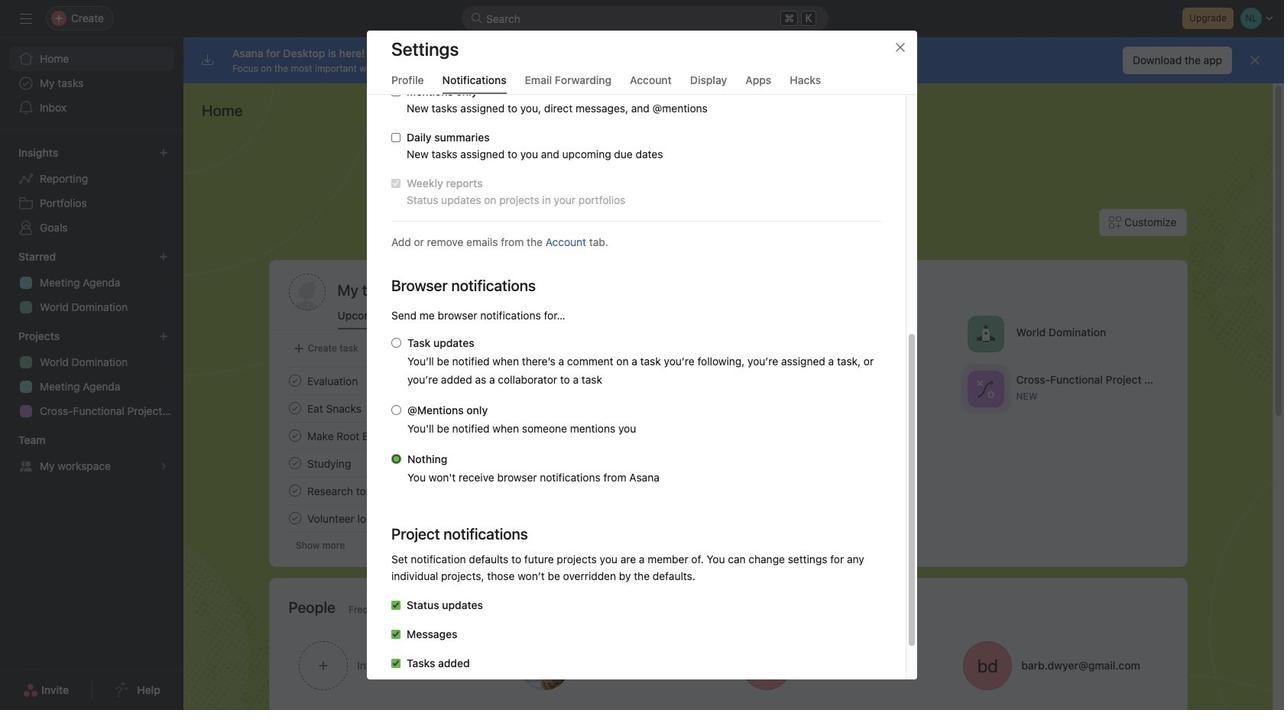 Task type: locate. For each thing, give the bounding box(es) containing it.
0 vertical spatial mark complete image
[[286, 372, 304, 390]]

add profile photo image
[[289, 274, 325, 310]]

None radio
[[391, 338, 401, 348], [391, 405, 401, 415], [391, 454, 401, 464], [391, 338, 401, 348], [391, 405, 401, 415], [391, 454, 401, 464]]

mark complete image
[[286, 372, 304, 390], [286, 427, 304, 445]]

1 mark complete checkbox from the top
[[286, 372, 304, 390]]

starred element
[[0, 243, 184, 323]]

mark complete image
[[286, 399, 304, 417], [286, 454, 304, 473], [286, 482, 304, 500], [286, 509, 304, 528]]

None checkbox
[[391, 601, 401, 610]]

teams element
[[0, 427, 184, 482]]

3 mark complete image from the top
[[286, 482, 304, 500]]

Mark complete checkbox
[[286, 372, 304, 390], [286, 399, 304, 417], [286, 454, 304, 473], [286, 482, 304, 500], [286, 509, 304, 528]]

prominent image
[[471, 12, 483, 24]]

4 mark complete image from the top
[[286, 509, 304, 528]]

projects element
[[0, 323, 184, 427]]

None checkbox
[[391, 87, 401, 96], [391, 133, 401, 142], [391, 179, 401, 188], [391, 630, 401, 639], [391, 659, 401, 668], [391, 87, 401, 96], [391, 133, 401, 142], [391, 179, 401, 188], [391, 630, 401, 639], [391, 659, 401, 668]]

dismiss image
[[1249, 54, 1262, 67]]

2 mark complete image from the top
[[286, 454, 304, 473]]

insights element
[[0, 139, 184, 243]]

1 vertical spatial mark complete image
[[286, 427, 304, 445]]

hide sidebar image
[[20, 12, 32, 24]]

2 mark complete checkbox from the top
[[286, 399, 304, 417]]

5 mark complete checkbox from the top
[[286, 509, 304, 528]]



Task type: vqa. For each thing, say whether or not it's contained in the screenshot.
'rocket' icon
yes



Task type: describe. For each thing, give the bounding box(es) containing it.
close image
[[895, 41, 907, 54]]

1 mark complete image from the top
[[286, 372, 304, 390]]

line_and_symbols image
[[976, 380, 995, 398]]

2 mark complete image from the top
[[286, 427, 304, 445]]

Mark complete checkbox
[[286, 427, 304, 445]]

rocket image
[[976, 325, 995, 343]]

4 mark complete checkbox from the top
[[286, 482, 304, 500]]

global element
[[0, 37, 184, 129]]

1 mark complete image from the top
[[286, 399, 304, 417]]

3 mark complete checkbox from the top
[[286, 454, 304, 473]]



